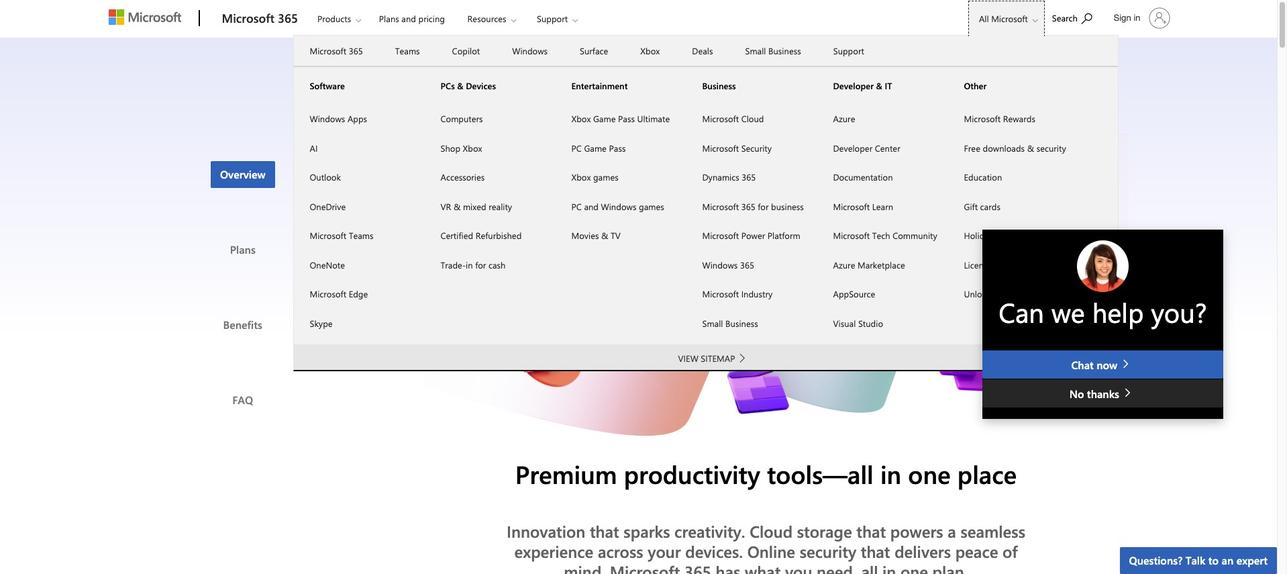 Task type: vqa. For each thing, say whether or not it's contained in the screenshot.
Can We Help You?
yes



Task type: locate. For each thing, give the bounding box(es) containing it.
1 vertical spatial for
[[758, 200, 769, 212]]

movies
[[572, 230, 599, 241]]

business element
[[687, 103, 818, 338]]

0 vertical spatial plans
[[379, 13, 399, 24]]

chat
[[1072, 358, 1094, 372]]

0 vertical spatial support
[[537, 13, 568, 24]]

downloads
[[983, 142, 1025, 153]]

developer center
[[834, 142, 901, 153]]

business up business heading
[[769, 45, 802, 56]]

sign in
[[1115, 13, 1141, 23]]

1 vertical spatial small business
[[703, 317, 759, 329]]

pc for pc game pass
[[572, 142, 582, 153]]

small business link down industry
[[687, 309, 818, 338]]

0 vertical spatial game
[[594, 113, 616, 124]]

games down xbox games link
[[639, 200, 665, 212]]

seamless
[[961, 520, 1026, 542]]

certified
[[441, 230, 473, 241]]

small up 'view sitemap' link
[[703, 317, 724, 329]]

0 vertical spatial for
[[443, 157, 464, 179]]

0 vertical spatial small
[[746, 45, 767, 56]]

security left all
[[800, 541, 857, 562]]

& inside free downloads & security link
[[1028, 142, 1035, 153]]

1 horizontal spatial small
[[746, 45, 767, 56]]

business down microsoft industry
[[726, 317, 759, 329]]

small business up business heading
[[746, 45, 802, 56]]

appsource
[[834, 288, 876, 299]]

windows 365 link
[[687, 250, 818, 279]]

teams down 'plans and pricing'
[[395, 45, 420, 56]]

2 horizontal spatial for
[[758, 200, 769, 212]]

pc up the "movies"
[[572, 200, 582, 212]]

microsoft industry
[[703, 288, 773, 299]]

microsoft inside other element
[[965, 113, 1001, 124]]

1 vertical spatial games
[[639, 200, 665, 212]]

& inside developer & it heading
[[877, 80, 883, 91]]

visual studio
[[834, 317, 884, 329]]

that right the need,
[[861, 541, 891, 562]]

gift cards link
[[949, 192, 1079, 221]]

pass down xbox game pass ultimate link
[[609, 142, 626, 153]]

small business inside the business element
[[703, 317, 759, 329]]

xbox inside "pcs & devices" element
[[463, 142, 482, 153]]

small for microsoft industry
[[703, 317, 724, 329]]

for left cash at the top left
[[476, 259, 486, 270]]

azure inside "link"
[[834, 113, 856, 124]]

1 horizontal spatial security
[[1037, 142, 1067, 153]]

teams down onedrive link
[[349, 230, 374, 241]]

for left business
[[758, 200, 769, 212]]

a
[[948, 520, 957, 542]]

xbox up pc game pass
[[572, 113, 591, 124]]

0 horizontal spatial plans
[[230, 242, 256, 256]]

windows left apps
[[310, 113, 345, 124]]

0 horizontal spatial small
[[703, 317, 724, 329]]

small business link for microsoft industry
[[687, 309, 818, 338]]

now
[[1097, 358, 1118, 372]]

azure inside 'link'
[[834, 259, 856, 270]]

and
[[402, 13, 416, 24], [584, 200, 599, 212]]

cloud inside innovation that sparks creativity. cloud storage that powers a seamless experience across your devices. online security that delivers peace of mind. microsoft 365 has what you need, all in one plan.
[[750, 520, 793, 542]]

0 vertical spatial pc
[[572, 142, 582, 153]]

plans
[[379, 13, 399, 24], [230, 242, 256, 256]]

view sitemap
[[679, 353, 736, 364]]

0 horizontal spatial and
[[402, 13, 416, 24]]

1 horizontal spatial support
[[834, 45, 865, 56]]

benefits button
[[211, 311, 275, 338]]

shop
[[441, 142, 461, 153]]

xbox up entertainment heading
[[641, 45, 660, 56]]

xbox for xbox
[[641, 45, 660, 56]]

1 vertical spatial support
[[834, 45, 865, 56]]

rewards
[[1004, 113, 1036, 124]]

benefits
[[223, 317, 263, 331]]

documentation
[[834, 171, 893, 183]]

1 azure from the top
[[834, 113, 856, 124]]

all
[[862, 561, 879, 574]]

0 vertical spatial games
[[594, 171, 619, 183]]

0 vertical spatial cloud
[[742, 113, 764, 124]]

0 vertical spatial azure
[[834, 113, 856, 124]]

windows up microsoft industry
[[703, 259, 738, 270]]

plan
[[407, 157, 438, 179]]

software heading
[[294, 67, 425, 104]]

microsoft edge
[[310, 288, 368, 299]]

1 horizontal spatial plans
[[379, 13, 399, 24]]

plans and pricing
[[379, 13, 445, 24]]

0 horizontal spatial support
[[537, 13, 568, 24]]

software element
[[294, 103, 425, 338]]

2 pc from the top
[[572, 200, 582, 212]]

chat now
[[1072, 358, 1121, 372]]

security right downloads
[[1037, 142, 1067, 153]]

mind.
[[564, 561, 606, 574]]

1 vertical spatial developer
[[834, 142, 873, 153]]

across
[[598, 541, 644, 562]]

game
[[594, 113, 616, 124], [584, 142, 607, 153]]

ai
[[310, 142, 318, 153]]

0 horizontal spatial games
[[594, 171, 619, 183]]

plans for plans
[[230, 242, 256, 256]]

azure up appsource
[[834, 259, 856, 270]]

entertainment heading
[[556, 67, 687, 104]]

game up pc game pass
[[594, 113, 616, 124]]

dynamics
[[703, 171, 740, 183]]

devices
[[466, 80, 496, 91]]

pc inside 'link'
[[572, 200, 582, 212]]

windows for windows 365
[[703, 259, 738, 270]]

game for pc
[[584, 142, 607, 153]]

overview button
[[211, 161, 275, 188]]

and left pricing
[[402, 13, 416, 24]]

2 azure from the top
[[834, 259, 856, 270]]

entertainment element
[[556, 103, 687, 250]]

support for support dropdown button
[[537, 13, 568, 24]]

& inside "movies & tv" link
[[602, 230, 609, 241]]

questions?
[[1130, 553, 1183, 567]]

plans and pricing link
[[373, 1, 451, 33]]

developer & it element
[[818, 103, 949, 338]]

for down the shop
[[443, 157, 464, 179]]

game up xbox games
[[584, 142, 607, 153]]

accessories link
[[425, 163, 556, 192]]

in right all
[[883, 561, 897, 574]]

windows inside the business element
[[703, 259, 738, 270]]

developer down support link
[[834, 80, 874, 91]]

online
[[748, 541, 796, 562]]

1 horizontal spatial teams
[[395, 45, 420, 56]]

view sitemap link
[[615, 345, 797, 369]]

small inside the business element
[[703, 317, 724, 329]]

developer & it
[[834, 80, 893, 91]]

developer up documentation
[[834, 142, 873, 153]]

pass
[[618, 113, 635, 124], [609, 142, 626, 153]]

refurbished
[[476, 230, 522, 241]]

place
[[958, 457, 1017, 490]]

small business for deals
[[746, 45, 802, 56]]

microsoft tech community link
[[818, 221, 949, 250]]

microsoft inside "link"
[[703, 113, 739, 124]]

shop xbox
[[441, 142, 482, 153]]

1 vertical spatial plans
[[230, 242, 256, 256]]

2 vertical spatial microsoft 365
[[303, 171, 604, 234]]

1 vertical spatial small business link
[[687, 309, 818, 338]]

microsoft learn
[[834, 200, 894, 212]]

1 pc from the top
[[572, 142, 582, 153]]

games down pc game pass
[[594, 171, 619, 183]]

1 vertical spatial small
[[703, 317, 724, 329]]

1 horizontal spatial and
[[584, 200, 599, 212]]

for inside "pcs & devices" element
[[476, 259, 486, 270]]

in inside "pcs & devices" element
[[466, 259, 473, 270]]

and down xbox games
[[584, 200, 599, 212]]

& for movies & tv
[[602, 230, 609, 241]]

1 vertical spatial business
[[703, 80, 736, 91]]

find the right plan for you
[[303, 157, 496, 179]]

pc up xbox games
[[572, 142, 582, 153]]

0 vertical spatial teams
[[395, 45, 420, 56]]

0 vertical spatial developer
[[834, 80, 874, 91]]

onenote link
[[294, 250, 425, 279]]

& inside vr & mixed reality link
[[454, 200, 461, 212]]

1 vertical spatial security
[[800, 541, 857, 562]]

& left tv
[[602, 230, 609, 241]]

1 vertical spatial teams
[[349, 230, 374, 241]]

support up windows link
[[537, 13, 568, 24]]

0 vertical spatial you
[[468, 157, 496, 179]]

1 horizontal spatial you
[[786, 561, 813, 574]]

0 vertical spatial small business link
[[730, 36, 818, 65]]

0 horizontal spatial security
[[800, 541, 857, 562]]

windows 365
[[703, 259, 755, 270]]

support up 'developer & it'
[[834, 45, 865, 56]]

1 horizontal spatial games
[[639, 200, 665, 212]]

developer & it heading
[[818, 67, 949, 104]]

1 vertical spatial you
[[786, 561, 813, 574]]

industry
[[742, 288, 773, 299]]

all microsoft
[[980, 13, 1029, 24]]

1 vertical spatial pass
[[609, 142, 626, 153]]

microsoft cloud
[[703, 113, 764, 124]]

xbox right the shop
[[463, 142, 482, 153]]

windows inside software element
[[310, 113, 345, 124]]

1 vertical spatial pc
[[572, 200, 582, 212]]

& right downloads
[[1028, 142, 1035, 153]]

& inside pcs & devices 'heading'
[[458, 80, 464, 91]]

2 vertical spatial business
[[726, 317, 759, 329]]

0 horizontal spatial for
[[443, 157, 464, 179]]

1 vertical spatial cloud
[[750, 520, 793, 542]]

1 vertical spatial one
[[901, 561, 929, 574]]

powers
[[891, 520, 944, 542]]

ultimate
[[638, 113, 670, 124]]

cloud up microsoft security link
[[742, 113, 764, 124]]

business up microsoft cloud
[[703, 80, 736, 91]]

support inside dropdown button
[[537, 13, 568, 24]]

1 vertical spatial and
[[584, 200, 599, 212]]

0 vertical spatial business
[[769, 45, 802, 56]]

pass left ultimate
[[618, 113, 635, 124]]

microsoft 365
[[222, 10, 298, 26], [310, 45, 363, 56], [303, 171, 604, 234]]

developer inside developer center link
[[834, 142, 873, 153]]

& right pcs
[[458, 80, 464, 91]]

azure up the developer center
[[834, 113, 856, 124]]

xbox link
[[625, 36, 676, 65]]

1 developer from the top
[[834, 80, 874, 91]]

microsoft teams
[[310, 230, 374, 241]]

& right vr
[[454, 200, 461, 212]]

microsoft cloud link
[[687, 104, 818, 133]]

in left cash at the top left
[[466, 259, 473, 270]]

community
[[893, 230, 938, 241]]

0 vertical spatial small business
[[746, 45, 802, 56]]

you down the shop xbox at top left
[[468, 157, 496, 179]]

one left plan. on the bottom right of the page
[[901, 561, 929, 574]]

business
[[769, 45, 802, 56], [703, 80, 736, 91], [726, 317, 759, 329]]

2 vertical spatial for
[[476, 259, 486, 270]]

in right sign
[[1134, 13, 1141, 23]]

for for microsoft 365 for business
[[758, 200, 769, 212]]

security
[[1037, 142, 1067, 153], [800, 541, 857, 562]]

xbox down pc game pass
[[572, 171, 591, 183]]

we
[[1052, 294, 1086, 330]]

2 developer from the top
[[834, 142, 873, 153]]

windows apps
[[310, 113, 367, 124]]

windows down xbox games link
[[601, 200, 637, 212]]

gifts
[[996, 230, 1013, 241]]

other element
[[949, 103, 1079, 309]]

pc
[[572, 142, 582, 153], [572, 200, 582, 212]]

search
[[1053, 12, 1078, 24]]

for inside the business element
[[758, 200, 769, 212]]

small business link up business heading
[[730, 36, 818, 65]]

tv
[[611, 230, 621, 241]]

0 vertical spatial security
[[1037, 142, 1067, 153]]

pc and windows games
[[572, 200, 665, 212]]

plans for plans and pricing
[[379, 13, 399, 24]]

plans inside button
[[230, 242, 256, 256]]

1 horizontal spatial for
[[476, 259, 486, 270]]

pc for pc and windows games
[[572, 200, 582, 212]]

developer
[[834, 80, 874, 91], [834, 142, 873, 153]]

windows for windows apps
[[310, 113, 345, 124]]

Search search field
[[1046, 2, 1106, 32]]

1 vertical spatial azure
[[834, 259, 856, 270]]

0 horizontal spatial teams
[[349, 230, 374, 241]]

1 vertical spatial game
[[584, 142, 607, 153]]

other
[[965, 80, 987, 91]]

that up all
[[857, 520, 887, 542]]

questions? talk to an expert
[[1130, 553, 1268, 567]]

0 vertical spatial pass
[[618, 113, 635, 124]]

small up business heading
[[746, 45, 767, 56]]

business inside heading
[[703, 80, 736, 91]]

windows down support dropdown button
[[513, 45, 548, 56]]

talk
[[1186, 553, 1206, 567]]

small business down microsoft industry
[[703, 317, 759, 329]]

and inside 'link'
[[584, 200, 599, 212]]

you right what
[[786, 561, 813, 574]]

microsoft teams link
[[294, 221, 425, 250]]

xbox for xbox game pass ultimate
[[572, 113, 591, 124]]

microsoft security link
[[687, 133, 818, 163]]

developer inside developer & it heading
[[834, 80, 874, 91]]

cloud up what
[[750, 520, 793, 542]]

faq button
[[211, 386, 275, 413]]

it
[[885, 80, 893, 91]]

one left place
[[909, 457, 951, 490]]

all microsoft button
[[969, 1, 1045, 37]]

& left "it"
[[877, 80, 883, 91]]

0 vertical spatial and
[[402, 13, 416, 24]]

skype
[[310, 317, 333, 329]]

security inside innovation that sparks creativity. cloud storage that powers a seamless experience across your devices. online security that delivers peace of mind. microsoft 365 has what you need, all in one plan.
[[800, 541, 857, 562]]

in
[[1134, 13, 1141, 23], [466, 259, 473, 270], [881, 457, 902, 490], [883, 561, 897, 574]]



Task type: describe. For each thing, give the bounding box(es) containing it.
1 vertical spatial microsoft 365
[[310, 45, 363, 56]]

need,
[[817, 561, 857, 574]]

365 inside innovation that sparks creativity. cloud storage that powers a seamless experience across your devices. online security that delivers peace of mind. microsoft 365 has what you need, all in one plan.
[[685, 561, 712, 574]]

pcs
[[441, 80, 455, 91]]

for for trade-in for cash
[[476, 259, 486, 270]]

365 inside the windows 365 link
[[741, 259, 755, 270]]

cloud inside "link"
[[742, 113, 764, 124]]

pcs & devices element
[[425, 103, 556, 279]]

gift cards
[[965, 200, 1001, 212]]

platform
[[768, 230, 801, 241]]

pcs & devices heading
[[425, 67, 556, 104]]

an
[[1223, 553, 1234, 567]]

microsoft image
[[108, 9, 181, 25]]

plans button
[[211, 236, 275, 263]]

windows apps link
[[294, 104, 425, 133]]

pass for xbox game pass ultimate
[[618, 113, 635, 124]]

dynamics 365
[[703, 171, 756, 183]]

microsoft 365 for business link
[[687, 192, 818, 221]]

business heading
[[687, 67, 818, 104]]

copilot
[[452, 45, 480, 56]]

business
[[772, 200, 804, 212]]

trade-in for cash
[[441, 259, 506, 270]]

surface link
[[564, 36, 625, 65]]

right
[[367, 157, 402, 179]]

products button
[[306, 1, 372, 37]]

surface
[[580, 45, 609, 56]]

onedrive link
[[294, 192, 425, 221]]

pc game pass link
[[556, 133, 687, 163]]

small business for microsoft industry
[[703, 317, 759, 329]]

xbox games
[[572, 171, 619, 183]]

sparks
[[624, 520, 670, 542]]

resources
[[468, 13, 507, 24]]

stories
[[1003, 288, 1028, 299]]

free downloads & security
[[965, 142, 1067, 153]]

unlocked stories
[[965, 288, 1028, 299]]

microsoft power platform link
[[687, 221, 818, 250]]

the
[[339, 157, 363, 179]]

0 vertical spatial microsoft 365
[[222, 10, 298, 26]]

certified refurbished link
[[425, 221, 556, 250]]

0 horizontal spatial you
[[468, 157, 496, 179]]

edge
[[349, 288, 368, 299]]

business for windows 365
[[726, 317, 759, 329]]

shop xbox link
[[425, 133, 556, 163]]

pcs & devices
[[441, 80, 496, 91]]

microsoft rewards
[[965, 113, 1036, 124]]

developer for developer & it
[[834, 80, 874, 91]]

microsoft inside dropdown button
[[992, 13, 1029, 24]]

& for developer & it
[[877, 80, 883, 91]]

what
[[745, 561, 781, 574]]

developer center link
[[818, 133, 949, 163]]

delivers
[[895, 541, 952, 562]]

plan.
[[933, 561, 969, 574]]

movies & tv link
[[556, 221, 687, 250]]

cards
[[981, 200, 1001, 212]]

xbox game pass ultimate
[[572, 113, 670, 124]]

azure for azure marketplace
[[834, 259, 856, 270]]

365 inside the microsoft 365 for business link
[[742, 200, 756, 212]]

questions? talk to an expert button
[[1120, 547, 1278, 574]]

teams inside software element
[[349, 230, 374, 241]]

azure for azure
[[834, 113, 856, 124]]

& for pcs & devices
[[458, 80, 464, 91]]

skype link
[[294, 309, 425, 338]]

small for deals
[[746, 45, 767, 56]]

onenote
[[310, 259, 345, 270]]

azure link
[[818, 104, 949, 133]]

windows for windows
[[513, 45, 548, 56]]

holiday
[[965, 230, 994, 241]]

no thanks button
[[983, 380, 1224, 408]]

copilot link
[[436, 36, 496, 65]]

in up powers at the bottom
[[881, 457, 902, 490]]

& for vr & mixed reality
[[454, 200, 461, 212]]

microsoft rewards link
[[949, 104, 1079, 133]]

365 inside dynamics 365 link
[[742, 171, 756, 183]]

pc game pass
[[572, 142, 626, 153]]

game for xbox
[[594, 113, 616, 124]]

can we help you?
[[999, 294, 1208, 330]]

small business link for deals
[[730, 36, 818, 65]]

and for plans
[[402, 13, 416, 24]]

windows inside 'link'
[[601, 200, 637, 212]]

other heading
[[949, 67, 1079, 104]]

holiday gifts link
[[949, 221, 1079, 250]]

dynamics 365 link
[[687, 163, 818, 192]]

you inside innovation that sparks creativity. cloud storage that powers a seamless experience across your devices. online security that delivers peace of mind. microsoft 365 has what you need, all in one plan.
[[786, 561, 813, 574]]

azure marketplace link
[[818, 250, 949, 279]]

developer for developer center
[[834, 142, 873, 153]]

vr & mixed reality
[[441, 200, 512, 212]]

devices.
[[686, 541, 743, 562]]

cash
[[489, 259, 506, 270]]

peace
[[956, 541, 999, 562]]

visual
[[834, 317, 856, 329]]

support button
[[526, 1, 589, 37]]

mixed
[[463, 200, 487, 212]]

microsoft power platform
[[703, 230, 801, 241]]

pc and windows games link
[[556, 192, 687, 221]]

center
[[875, 142, 901, 153]]

sign
[[1115, 13, 1132, 23]]

microsoft inside innovation that sparks creativity. cloud storage that powers a seamless experience across your devices. online security that delivers peace of mind. microsoft 365 has what you need, all in one plan.
[[610, 561, 680, 574]]

trade-in for cash link
[[425, 250, 556, 279]]

visual studio link
[[818, 309, 949, 338]]

movies & tv
[[572, 230, 621, 241]]

support for support link
[[834, 45, 865, 56]]

products
[[318, 13, 351, 24]]

all
[[980, 13, 990, 24]]

security inside other element
[[1037, 142, 1067, 153]]

view
[[679, 353, 699, 364]]

that up mind.
[[590, 520, 620, 542]]

games inside 'link'
[[639, 200, 665, 212]]

microsoft 365 for business
[[703, 200, 804, 212]]

outlook
[[310, 171, 341, 183]]

and for pc
[[584, 200, 599, 212]]

of
[[1003, 541, 1018, 562]]

thanks
[[1088, 387, 1120, 401]]

faq
[[233, 392, 253, 407]]

microsoft security
[[703, 142, 772, 153]]

ai link
[[294, 133, 425, 163]]

you?
[[1152, 294, 1208, 330]]

has
[[716, 561, 741, 574]]

in inside innovation that sparks creativity. cloud storage that powers a seamless experience across your devices. online security that delivers peace of mind. microsoft 365 has what you need, all in one plan.
[[883, 561, 897, 574]]

certified refurbished
[[441, 230, 522, 241]]

0 vertical spatial one
[[909, 457, 951, 490]]

business for xbox
[[769, 45, 802, 56]]

chat now button
[[983, 350, 1224, 378]]

can
[[999, 294, 1045, 330]]

pass for pc game pass
[[609, 142, 626, 153]]

xbox for xbox games
[[572, 171, 591, 183]]

support link
[[818, 36, 881, 65]]

one inside innovation that sparks creativity. cloud storage that powers a seamless experience across your devices. online security that delivers peace of mind. microsoft 365 has what you need, all in one plan.
[[901, 561, 929, 574]]



